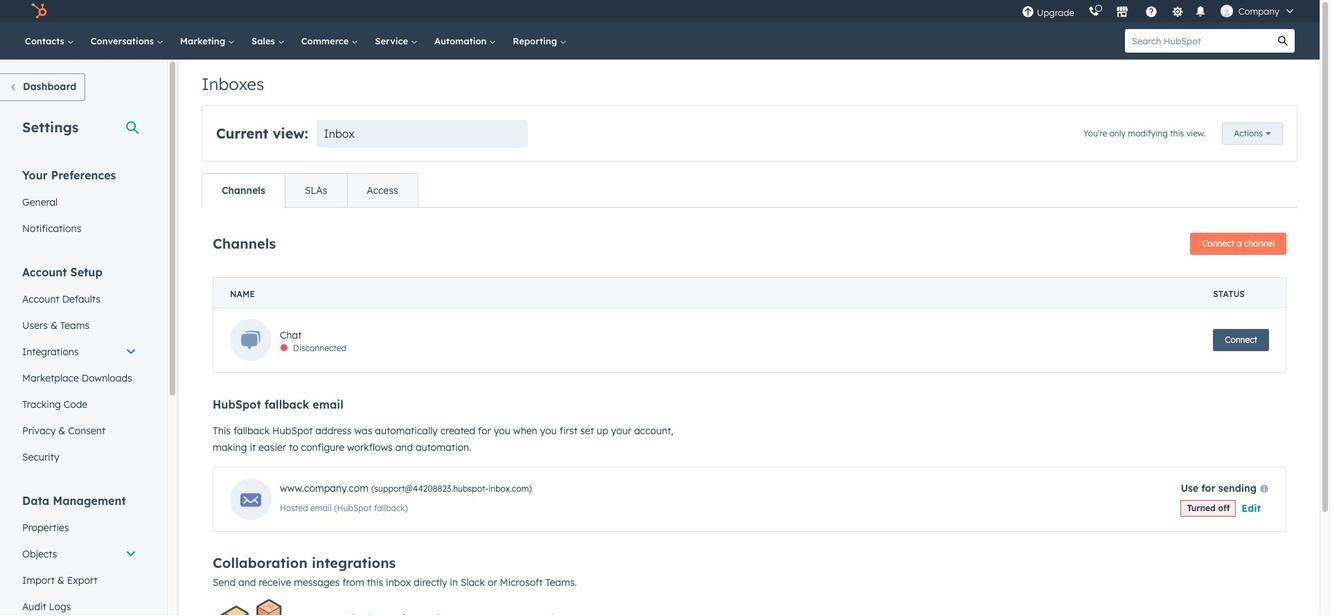 Task type: describe. For each thing, give the bounding box(es) containing it.
account setup element
[[14, 265, 145, 471]]

Search HubSpot search field
[[1126, 29, 1272, 53]]



Task type: vqa. For each thing, say whether or not it's contained in the screenshot.
the leftmost MM/DD/YYYY text box
no



Task type: locate. For each thing, give the bounding box(es) containing it.
banner
[[213, 229, 1287, 255]]

data management element
[[14, 494, 145, 616]]

jacob simon image
[[1221, 5, 1234, 17]]

marketplaces image
[[1117, 6, 1129, 19]]

tab list
[[202, 173, 418, 208]]

menu
[[1015, 0, 1304, 22]]

your preferences element
[[14, 168, 145, 242]]

tab panel
[[202, 207, 1298, 616]]



